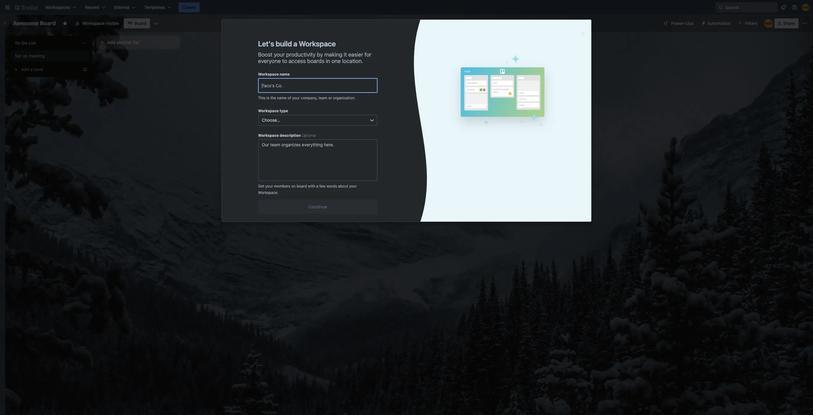 Task type: vqa. For each thing, say whether or not it's contained in the screenshot.
Workspace
yes



Task type: locate. For each thing, give the bounding box(es) containing it.
sm image
[[699, 18, 708, 27]]

add a card
[[21, 67, 43, 72]]

add
[[107, 40, 115, 45], [21, 67, 29, 72]]

one
[[332, 58, 341, 64]]

build
[[276, 39, 292, 48]]

your
[[274, 51, 285, 58], [292, 96, 300, 100], [265, 184, 273, 189], [349, 184, 357, 189]]

workspace for workspace type
[[258, 109, 279, 113]]

1 vertical spatial add
[[21, 67, 29, 72]]

card
[[34, 67, 43, 72]]

workspace inside button
[[82, 21, 105, 26]]

workspace visible
[[82, 21, 119, 26]]

this is the name of your company, team or organization.
[[258, 96, 356, 100]]

easier
[[348, 51, 363, 58]]

boost
[[258, 51, 273, 58]]

optional
[[302, 133, 316, 138]]

2 vertical spatial a
[[316, 184, 318, 189]]

1 vertical spatial name
[[277, 96, 287, 100]]

name left of
[[277, 96, 287, 100]]

1 horizontal spatial a
[[294, 39, 297, 48]]

0 vertical spatial add
[[107, 40, 115, 45]]

words
[[327, 184, 337, 189]]

board left star or unstar board icon at the top of the page
[[40, 20, 56, 26]]

in
[[326, 58, 330, 64]]

a left few
[[316, 184, 318, 189]]

1 horizontal spatial board
[[134, 21, 147, 26]]

workspace up the choose…
[[258, 109, 279, 113]]

Board name text field
[[10, 18, 59, 28]]

workspace left the visible
[[82, 21, 105, 26]]

1 horizontal spatial add
[[107, 40, 115, 45]]

description
[[280, 133, 301, 138]]

a right build
[[294, 39, 297, 48]]

0 horizontal spatial a
[[30, 67, 33, 72]]

workspace.
[[258, 191, 279, 195]]

board left customize views icon
[[134, 21, 147, 26]]

Search field
[[724, 3, 777, 12]]

Our team organizes everything here. text field
[[258, 140, 378, 181]]

a
[[294, 39, 297, 48], [30, 67, 33, 72], [316, 184, 318, 189]]

type
[[280, 109, 288, 113]]

automation button
[[699, 18, 735, 28]]

add for add a card
[[21, 67, 29, 72]]

add for add another list
[[107, 40, 115, 45]]

0 horizontal spatial board
[[40, 20, 56, 26]]

0 vertical spatial name
[[280, 72, 290, 77]]

0 horizontal spatial add
[[21, 67, 29, 72]]

share button
[[775, 18, 799, 28]]

on
[[291, 184, 296, 189]]

another
[[117, 40, 132, 45]]

add left another
[[107, 40, 115, 45]]

switch to… image
[[4, 4, 10, 10]]

few
[[319, 184, 326, 189]]

2 horizontal spatial a
[[316, 184, 318, 189]]

workspace
[[82, 21, 105, 26], [299, 39, 336, 48], [258, 72, 279, 77], [258, 109, 279, 113], [258, 133, 279, 138]]

get your members on board with a few words about your workspace.
[[258, 184, 357, 195]]

share
[[783, 21, 795, 26]]

board
[[40, 20, 56, 26], [134, 21, 147, 26]]

or
[[328, 96, 332, 100]]

continue button
[[258, 200, 378, 215]]

add inside button
[[21, 67, 29, 72]]

1 vertical spatial a
[[30, 67, 33, 72]]

add inside "button"
[[107, 40, 115, 45]]

company,
[[301, 96, 318, 100]]

board link
[[124, 18, 150, 28]]

making
[[325, 51, 343, 58]]

the
[[271, 96, 276, 100]]

your right about
[[349, 184, 357, 189]]

visible
[[106, 21, 119, 26]]

boards
[[307, 58, 325, 64]]

get
[[258, 184, 264, 189]]

let's
[[258, 39, 274, 48]]

workspace for workspace visible
[[82, 21, 105, 26]]

power-ups button
[[659, 18, 698, 28]]

maria williams (mariawilliams94) image
[[764, 19, 773, 28]]

to
[[282, 58, 287, 64]]

add another list button
[[96, 36, 180, 49]]

workspace down everyone
[[258, 72, 279, 77]]

boost your productivity by making it easier for everyone to access boards in one location.
[[258, 51, 372, 64]]

your inside boost your productivity by making it easier for everyone to access boards in one location.
[[274, 51, 285, 58]]

workspace for workspace name
[[258, 72, 279, 77]]

your down build
[[274, 51, 285, 58]]

meeting
[[29, 53, 45, 59]]

a left card
[[30, 67, 33, 72]]

workspace visible button
[[71, 18, 123, 28]]

star or unstar board image
[[62, 21, 67, 26]]

add left card
[[21, 67, 29, 72]]

name
[[280, 72, 290, 77], [277, 96, 287, 100]]

name down the to
[[280, 72, 290, 77]]

0 vertical spatial a
[[294, 39, 297, 48]]

a inside add a card button
[[30, 67, 33, 72]]

continue
[[309, 205, 327, 210]]

by
[[317, 51, 323, 58]]

add another list
[[107, 40, 139, 45]]

primary element
[[0, 0, 813, 15]]



Task type: describe. For each thing, give the bounding box(es) containing it.
up
[[23, 53, 28, 59]]

set up meeting
[[15, 53, 45, 59]]

power-ups
[[672, 21, 694, 26]]

for
[[365, 51, 372, 58]]

members
[[274, 184, 290, 189]]

create button
[[179, 2, 200, 12]]

list
[[133, 40, 139, 45]]

0 notifications image
[[780, 4, 788, 11]]

your right of
[[292, 96, 300, 100]]

workspace description optional
[[258, 133, 316, 138]]

team
[[319, 96, 327, 100]]

your up workspace.
[[265, 184, 273, 189]]

let's build a workspace
[[258, 39, 336, 48]]

filters button
[[736, 18, 760, 28]]

Workspace name text field
[[258, 78, 378, 93]]

workspace down the choose…
[[258, 133, 279, 138]]

set up meeting link
[[15, 53, 86, 59]]

of
[[288, 96, 291, 100]]

board inside board link
[[134, 21, 147, 26]]

open information menu image
[[792, 4, 798, 10]]

board
[[297, 184, 307, 189]]

productivity
[[286, 51, 316, 58]]

show menu image
[[802, 20, 808, 26]]

it
[[344, 51, 347, 58]]

location.
[[342, 58, 363, 64]]

with
[[308, 184, 315, 189]]

workspace up by
[[299, 39, 336, 48]]

customize views image
[[153, 20, 159, 26]]

workspace type
[[258, 109, 288, 113]]

awesome board
[[13, 20, 56, 26]]

filters
[[745, 21, 758, 26]]

workspace name
[[258, 72, 290, 77]]

maria williams (mariawilliams94) image
[[802, 4, 810, 11]]

a inside get your members on board with a few words about your workspace.
[[316, 184, 318, 189]]

create from template… image
[[83, 67, 88, 72]]

choose…
[[262, 118, 281, 123]]

organization.
[[333, 96, 356, 100]]

about
[[338, 184, 348, 189]]

create
[[182, 5, 196, 10]]

automation
[[708, 21, 731, 26]]

power-
[[672, 21, 686, 26]]

board inside awesome board text box
[[40, 20, 56, 26]]

everyone
[[258, 58, 281, 64]]

search image
[[719, 5, 724, 10]]

add a card button
[[11, 65, 80, 75]]

access
[[289, 58, 306, 64]]

set
[[15, 53, 21, 59]]

ups
[[686, 21, 694, 26]]

is
[[267, 96, 269, 100]]

this
[[258, 96, 266, 100]]

awesome
[[13, 20, 39, 26]]



